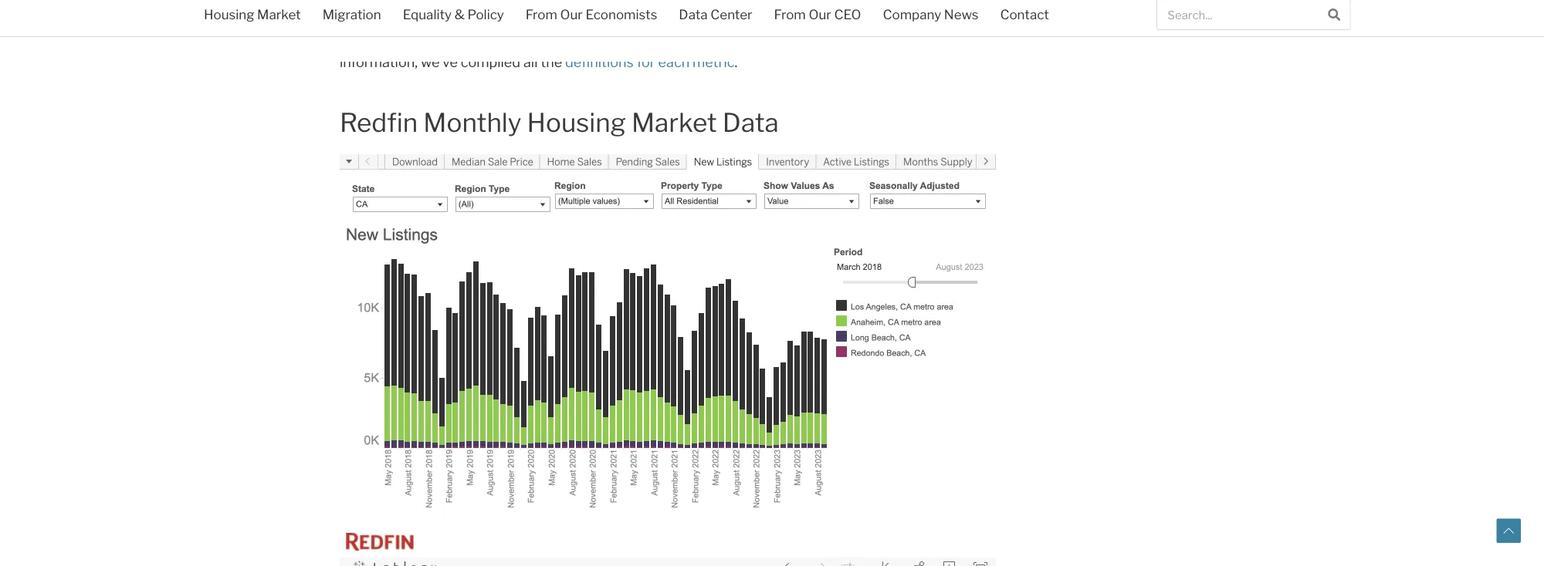 Task type: describe. For each thing, give the bounding box(es) containing it.
any
[[925, 9, 948, 26]]

press@redfin.com.
[[750, 31, 869, 48]]

from for from our ceo
[[774, 7, 806, 22]]

from for from our economists
[[526, 7, 557, 22]]

all data here is computed daily as either a rolling 1, 4 or 12-week window. the local data is grouped by metropolitan area and by county. all of this data is subject to revisions weekly and should be viewed with caution. if there are any concerns about the data or questions about metric definitions, please e-mail econdata@redfin.com or press@redfin.com. you can download the full dataset
[[340, 0, 1198, 48]]

market inside housing market link
[[257, 7, 301, 22]]

2 all from the top
[[340, 9, 357, 26]]

weekly
[[576, 9, 621, 26]]

computed
[[437, 0, 503, 4]]

1,
[[652, 0, 661, 4]]

migration link
[[312, 0, 392, 32]]

is up company
[[898, 0, 909, 4]]

data down area
[[1079, 9, 1108, 26]]

data up "of"
[[359, 0, 388, 4]]

as
[[539, 0, 554, 4]]

you
[[872, 31, 896, 48]]

to
[[499, 9, 512, 26]]

4
[[664, 0, 673, 4]]

economists
[[586, 7, 657, 22]]

company news link
[[872, 0, 989, 32]]

. inside the . for more information, we've compiled all the
[[1121, 31, 1124, 48]]

rolling
[[609, 0, 649, 4]]

1 vertical spatial metric
[[693, 53, 735, 70]]

0 horizontal spatial .
[[735, 53, 738, 70]]

information,
[[340, 53, 418, 70]]

company news
[[883, 7, 979, 22]]

there
[[863, 9, 898, 26]]

1 all from the top
[[340, 0, 357, 4]]

&
[[455, 7, 465, 22]]

definitions for each metric .
[[565, 53, 738, 70]]

concerns
[[951, 9, 1011, 26]]

data center
[[679, 7, 753, 22]]

0 vertical spatial data
[[679, 7, 708, 22]]

should
[[651, 9, 695, 26]]

1 horizontal spatial or
[[733, 31, 747, 48]]

definitions,
[[425, 31, 497, 48]]

county.
[[1151, 0, 1198, 4]]

definitions for each metric link
[[565, 53, 735, 70]]

housing market link
[[193, 0, 312, 32]]

1 vertical spatial housing
[[527, 107, 626, 138]]

are
[[901, 9, 922, 26]]

from our economists link
[[515, 0, 668, 32]]

of
[[359, 9, 373, 26]]

from our economists
[[526, 7, 657, 22]]

1 vertical spatial data
[[723, 107, 779, 138]]

monthly
[[423, 107, 522, 138]]

1 vertical spatial or
[[1111, 9, 1124, 26]]

company
[[883, 7, 941, 22]]

week
[[713, 0, 748, 4]]

please
[[500, 31, 542, 48]]

1 vertical spatial the
[[992, 31, 1013, 48]]

e-
[[545, 31, 559, 48]]

questions
[[1127, 9, 1191, 26]]

contact link
[[989, 0, 1060, 32]]

1 vertical spatial about
[[340, 31, 377, 48]]

redfin
[[340, 107, 418, 138]]

data up there
[[867, 0, 895, 4]]



Task type: locate. For each thing, give the bounding box(es) containing it.
data right this at the top left of the page
[[403, 9, 432, 26]]

viewed
[[717, 9, 763, 26]]

1 horizontal spatial here
[[1091, 31, 1121, 48]]

0 vertical spatial housing
[[204, 7, 254, 22]]

0 vertical spatial here
[[391, 0, 421, 4]]

1 horizontal spatial about
[[1014, 9, 1051, 26]]

from inside 'link'
[[774, 7, 806, 22]]

our for ceo
[[809, 7, 831, 22]]

definitions
[[565, 53, 634, 70]]

0 horizontal spatial and
[[624, 9, 648, 26]]

is left "&"
[[435, 9, 445, 26]]

0 horizontal spatial here
[[391, 0, 421, 4]]

the right 'all'
[[541, 53, 562, 70]]

2 from from the left
[[774, 7, 806, 22]]

data
[[679, 7, 708, 22], [723, 107, 779, 138]]

for
[[1126, 31, 1147, 48]]

housing market
[[204, 7, 301, 22]]

and
[[1106, 0, 1130, 4], [624, 9, 648, 26]]

0 vertical spatial .
[[1121, 31, 1124, 48]]

0 horizontal spatial market
[[257, 7, 301, 22]]

contact
[[1000, 7, 1049, 22]]

mail
[[559, 31, 586, 48]]

0 vertical spatial or
[[676, 0, 690, 4]]

from down the window.
[[774, 7, 806, 22]]

all up migration
[[340, 0, 357, 4]]

and right area
[[1106, 0, 1130, 4]]

here
[[391, 0, 421, 4], [1091, 31, 1121, 48]]

1 horizontal spatial and
[[1106, 0, 1130, 4]]

0 horizontal spatial by
[[969, 0, 985, 4]]

our inside from our ceo 'link'
[[809, 7, 831, 22]]

about
[[1014, 9, 1051, 26], [340, 31, 377, 48]]

or up 'here' link at the right top of the page
[[1111, 9, 1124, 26]]

2 vertical spatial the
[[541, 53, 562, 70]]

1 horizontal spatial data
[[723, 107, 779, 138]]

. down viewed
[[735, 53, 738, 70]]

each
[[658, 53, 690, 70]]

market down each
[[632, 107, 717, 138]]

our down either in the top of the page
[[560, 7, 583, 22]]

0 horizontal spatial the
[[541, 53, 562, 70]]

if
[[851, 9, 860, 26]]

search image
[[1328, 8, 1341, 21]]

metric inside all data here is computed daily as either a rolling 1, 4 or 12-week window. the local data is grouped by metropolitan area and by county. all of this data is subject to revisions weekly and should be viewed with caution. if there are any concerns about the data or questions about metric definitions, please e-mail econdata@redfin.com or press@redfin.com. you can download the full dataset
[[380, 31, 422, 48]]

this
[[376, 9, 400, 26]]

. left for
[[1121, 31, 1124, 48]]

all
[[524, 53, 538, 70]]

0 horizontal spatial metric
[[380, 31, 422, 48]]

our down the
[[809, 7, 831, 22]]

0 vertical spatial all
[[340, 0, 357, 4]]

1 horizontal spatial .
[[1121, 31, 1124, 48]]

0 horizontal spatial housing
[[204, 7, 254, 22]]

2 horizontal spatial the
[[1054, 9, 1076, 26]]

data center link
[[668, 0, 763, 32]]

2 vertical spatial or
[[733, 31, 747, 48]]

the up dataset on the top of the page
[[1054, 9, 1076, 26]]

the
[[805, 0, 831, 4]]

or right '4'
[[676, 0, 690, 4]]

1 vertical spatial market
[[632, 107, 717, 138]]

by up concerns
[[969, 0, 985, 4]]

metric right each
[[693, 53, 735, 70]]

housing
[[204, 7, 254, 22], [527, 107, 626, 138]]

None search field
[[1157, 0, 1351, 30]]

about down "of"
[[340, 31, 377, 48]]

the left full
[[992, 31, 1013, 48]]

1 horizontal spatial housing
[[527, 107, 626, 138]]

center
[[711, 7, 753, 22]]

window.
[[751, 0, 802, 4]]

1 vertical spatial here
[[1091, 31, 1121, 48]]

daily
[[506, 0, 536, 4]]

our inside from our economists "link"
[[560, 7, 583, 22]]

0 vertical spatial and
[[1106, 0, 1130, 4]]

with
[[766, 9, 794, 26]]

0 vertical spatial market
[[257, 7, 301, 22]]

. for more information, we've compiled all the
[[340, 31, 1185, 70]]

0 horizontal spatial about
[[340, 31, 377, 48]]

all left "of"
[[340, 9, 357, 26]]

from our ceo link
[[763, 0, 872, 32]]

from inside "link"
[[526, 7, 557, 22]]

1 by from the left
[[969, 0, 985, 4]]

from
[[526, 7, 557, 22], [774, 7, 806, 22]]

0 horizontal spatial our
[[560, 7, 583, 22]]

1 vertical spatial .
[[735, 53, 738, 70]]

subject
[[448, 9, 496, 26]]

our
[[560, 7, 583, 22], [809, 7, 831, 22]]

area
[[1074, 0, 1103, 4]]

data down the . for more information, we've compiled all the
[[723, 107, 779, 138]]

1 from from the left
[[526, 7, 557, 22]]

and down rolling
[[624, 9, 648, 26]]

from our ceo
[[774, 7, 861, 22]]

0 horizontal spatial from
[[526, 7, 557, 22]]

2 our from the left
[[809, 7, 831, 22]]

about down metropolitan
[[1014, 9, 1051, 26]]

2 horizontal spatial or
[[1111, 9, 1124, 26]]

here left for
[[1091, 31, 1121, 48]]

0 horizontal spatial or
[[676, 0, 690, 4]]

by up questions
[[1133, 0, 1148, 4]]

1 horizontal spatial by
[[1133, 0, 1148, 4]]

here up this at the top left of the page
[[391, 0, 421, 4]]

can
[[899, 31, 922, 48]]

dataset
[[1039, 31, 1088, 48]]

or down viewed
[[733, 31, 747, 48]]

metric
[[380, 31, 422, 48], [693, 53, 735, 70]]

equality & policy
[[403, 7, 504, 22]]

2 by from the left
[[1133, 0, 1148, 4]]

policy
[[468, 7, 504, 22]]

grouped
[[912, 0, 966, 4]]

data
[[359, 0, 388, 4], [867, 0, 895, 4], [403, 9, 432, 26], [1079, 9, 1108, 26]]

here link
[[1091, 31, 1121, 48]]

12-
[[693, 0, 713, 4]]

full
[[1016, 31, 1036, 48]]

market left migration
[[257, 7, 301, 22]]

the inside the . for more information, we've compiled all the
[[541, 53, 562, 70]]

either
[[557, 0, 595, 4]]

download
[[925, 31, 989, 48]]

econdata@redfin.com
[[589, 31, 730, 48]]

local
[[834, 0, 864, 4]]

1 vertical spatial and
[[624, 9, 648, 26]]

we've
[[421, 53, 458, 70]]

equality & policy link
[[392, 0, 515, 32]]

Search... search field
[[1158, 0, 1319, 29]]

news
[[944, 7, 979, 22]]

1 horizontal spatial our
[[809, 7, 831, 22]]

equality
[[403, 7, 452, 22]]

ceo
[[834, 7, 861, 22]]

migration
[[323, 7, 381, 22]]

here inside all data here is computed daily as either a rolling 1, 4 or 12-week window. the local data is grouped by metropolitan area and by county. all of this data is subject to revisions weekly and should be viewed with caution. if there are any concerns about the data or questions about metric definitions, please e-mail econdata@redfin.com or press@redfin.com. you can download the full dataset
[[391, 0, 421, 4]]

revisions
[[515, 9, 573, 26]]

0 vertical spatial the
[[1054, 9, 1076, 26]]

is
[[424, 0, 434, 4], [898, 0, 909, 4], [435, 9, 445, 26]]

1 horizontal spatial from
[[774, 7, 806, 22]]

the
[[1054, 9, 1076, 26], [992, 31, 1013, 48], [541, 53, 562, 70]]

1 horizontal spatial market
[[632, 107, 717, 138]]

0 vertical spatial about
[[1014, 9, 1051, 26]]

1 vertical spatial all
[[340, 9, 357, 26]]

for
[[637, 53, 655, 70]]

or
[[676, 0, 690, 4], [1111, 9, 1124, 26], [733, 31, 747, 48]]

be
[[698, 9, 714, 26]]

1 horizontal spatial the
[[992, 31, 1013, 48]]

our for economists
[[560, 7, 583, 22]]

caution.
[[797, 9, 848, 26]]

redfin monthly housing market data
[[340, 107, 779, 138]]

from down as
[[526, 7, 557, 22]]

by
[[969, 0, 985, 4], [1133, 0, 1148, 4]]

a
[[598, 0, 606, 4]]

1 our from the left
[[560, 7, 583, 22]]

data down 12-
[[679, 7, 708, 22]]

all
[[340, 0, 357, 4], [340, 9, 357, 26]]

.
[[1121, 31, 1124, 48], [735, 53, 738, 70]]

more
[[1150, 31, 1185, 48]]

metric down this at the top left of the page
[[380, 31, 422, 48]]

is up equality on the left
[[424, 0, 434, 4]]

1 horizontal spatial metric
[[693, 53, 735, 70]]

compiled
[[461, 53, 521, 70]]

0 vertical spatial metric
[[380, 31, 422, 48]]

0 horizontal spatial data
[[679, 7, 708, 22]]

market
[[257, 7, 301, 22], [632, 107, 717, 138]]

metropolitan
[[988, 0, 1071, 4]]



Task type: vqa. For each thing, say whether or not it's contained in the screenshot.
the grouped
yes



